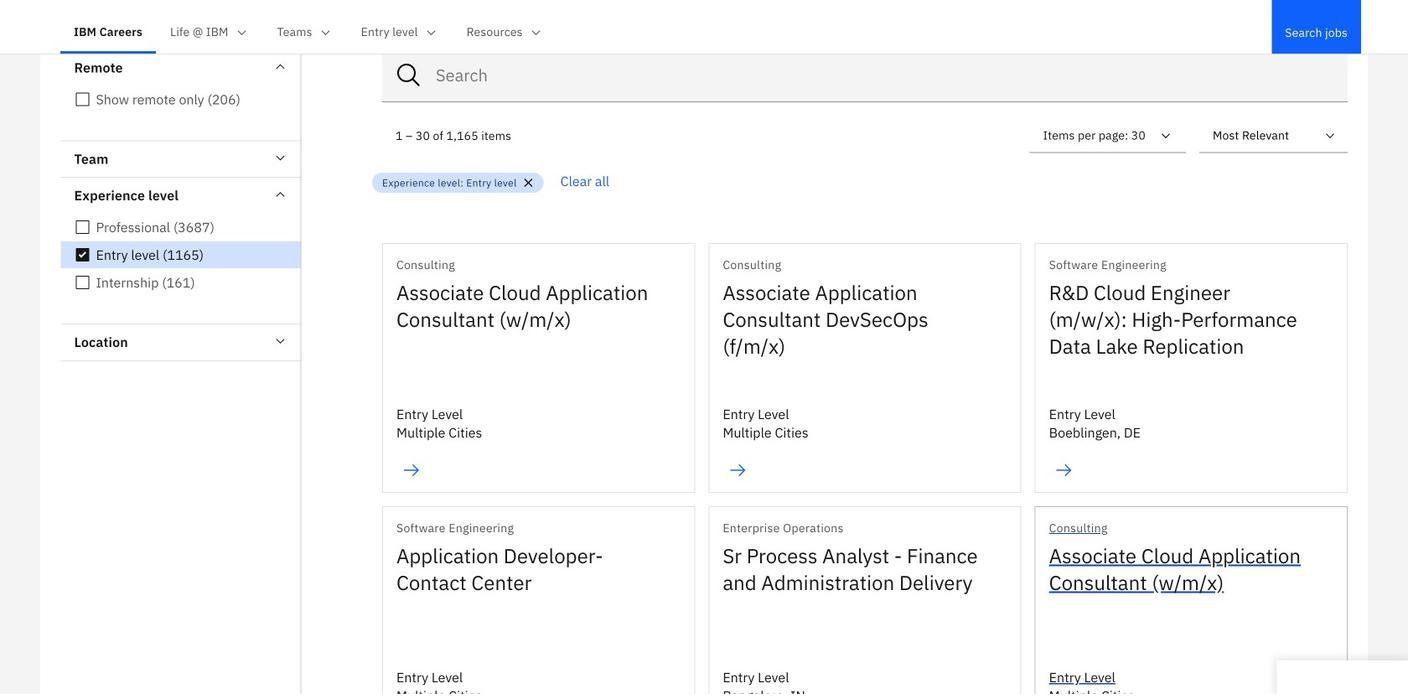 Task type: describe. For each thing, give the bounding box(es) containing it.
open cookie preferences modal section
[[1277, 661, 1408, 694]]



Task type: vqa. For each thing, say whether or not it's contained in the screenshot.
Your privacy choices Element
no



